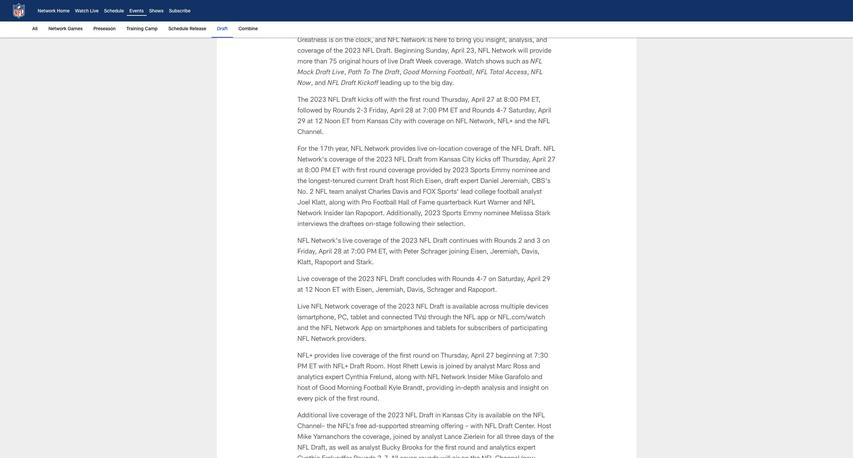 Task type: vqa. For each thing, say whether or not it's contained in the screenshot.
the left Equipment and Innovation link
no



Task type: locate. For each thing, give the bounding box(es) containing it.
1 vertical spatial schrager
[[427, 288, 454, 294]]

along
[[329, 200, 345, 207], [395, 375, 412, 382]]

pm up every
[[298, 364, 307, 371]]

ian
[[345, 211, 354, 218]]

thursday, down day.
[[441, 97, 470, 104]]

8:00 inside for the 17th year, nfl network provides live on-location coverage of the nfl draft. nfl network's coverage of the 2023 nfl draft from kansas city kicks off thursday, april 27 at 8:00 pm et with first round coverage provided by 2023 sports emmy nominee and the longest-tenured current draft host rich eisen, draft expert daniel jeremiah, cbs's no. 2 nfl team analyst charles davis and fox sports' lead college football analyst joel klatt, along with pro football hall of fame quarterback kurt warner and nfl network insider ian rapoport. additionally, 2023 sports emmy nominee melissa stark interviews the draftees on-stage following their selection.
[[305, 168, 319, 175]]

emmy down kurt
[[463, 211, 482, 218]]

melissa
[[511, 211, 533, 218]]

schedule release link
[[166, 22, 209, 37]]

along inside for the 17th year, nfl network provides live on-location coverage of the nfl draft. nfl network's coverage of the 2023 nfl draft from kansas city kicks off thursday, april 27 at 8:00 pm et with first round coverage provided by 2023 sports emmy nominee and the longest-tenured current draft host rich eisen, draft expert daniel jeremiah, cbs's no. 2 nfl team analyst charles davis and fox sports' lead college football analyst joel klatt, along with pro football hall of fame quarterback kurt warner and nfl network insider ian rapoport. additionally, 2023 sports emmy nominee melissa stark interviews the draftees on-stage following their selection.
[[329, 200, 345, 207]]

on- up provided
[[429, 146, 439, 153]]

watch right home
[[75, 9, 89, 14]]

as right such at the right
[[522, 59, 529, 66]]

day.
[[442, 80, 454, 87]]

than
[[314, 59, 327, 66]]

1 horizontal spatial 4-
[[496, 108, 503, 115]]

clock,
[[356, 37, 373, 44]]

first
[[410, 97, 421, 104], [356, 168, 368, 175], [400, 354, 411, 360], [348, 397, 359, 403], [445, 446, 457, 452]]

1 horizontal spatial watch
[[465, 59, 484, 66]]

0 horizontal spatial eisen,
[[356, 288, 374, 294]]

all
[[32, 27, 38, 32], [391, 457, 398, 459]]

3 inside the 2023 nfl draft kicks off with the first round thursday, april 27 at 8:00 pm et, followed by rounds 2-3 friday, april 28 at 7:00 pm et and rounds 4-7 saturday, april 29 at 12 noon et from kansas city with coverage on nfl network, nfl+ and the nfl channel.
[[363, 108, 367, 115]]

rapoport. down "pro"
[[356, 211, 385, 218]]

1 vertical spatial from
[[424, 157, 438, 164]]

1 vertical spatial cynthia
[[298, 457, 320, 459]]

1 vertical spatial 28
[[334, 249, 342, 256]]

expert inside nfl+ provides live coverage of the first round on thursday, april 27 beginning at 7:30 pm et with nfl+ draft room. host rhett lewis is joined by analyst marc ross and analytics expert cynthia frelund, along with nfl network insider mike garafolo and host of good morning football kyle brandt, providing in-depth analysis and insight on every pick of the first round.
[[325, 375, 344, 382]]

good up up
[[403, 70, 420, 76]]

joined inside additional live coverage of the 2023 nfl draft in kansas city is available on the nfl channel– the nfl's free ad-supported streaming offering – with nfl draft center. host mike yamanchors the coverage, joined by analyst lance zierlein for all three days of the nfl draft, as well as analyst bucky brooks for the first round and analytics expert cynthia frelundfor rounds 2-7. all seven rounds will air on the nfl channel
[[393, 435, 411, 442]]

at down for
[[298, 168, 303, 175]]

1 horizontal spatial host
[[538, 424, 551, 431]]

1 horizontal spatial draft.
[[525, 146, 542, 153]]

schedule down subscribe link
[[168, 27, 188, 32]]

eisen, down continues
[[471, 249, 489, 256]]

kicks inside the 2023 nfl draft kicks off with the first round thursday, april 27 at 8:00 pm et, followed by rounds 2-3 friday, april 28 at 7:00 pm et and rounds 4-7 saturday, april 29 at 12 noon et from kansas city with coverage on nfl network, nfl+ and the nfl channel.
[[358, 97, 373, 104]]

1 vertical spatial watch
[[465, 59, 484, 66]]

april inside nfl+ provides live coverage of the first round on thursday, april 27 beginning at 7:30 pm et with nfl+ draft room. host rhett lewis is joined by analyst marc ross and analytics expert cynthia frelund, along with nfl network insider mike garafolo and host of good morning football kyle brandt, providing in-depth analysis and insight on every pick of the first round.
[[471, 354, 484, 360]]

analyst up "pro"
[[346, 189, 367, 196]]

0 horizontal spatial good
[[320, 386, 336, 393]]

host inside nfl+ provides live coverage of the first round on thursday, april 27 beginning at 7:30 pm et with nfl+ draft room. host rhett lewis is joined by analyst marc ross and analytics expert cynthia frelund, along with nfl network insider mike garafolo and host of good morning football kyle brandt, providing in-depth analysis and insight on every pick of the first round.
[[298, 386, 310, 393]]

host inside for the 17th year, nfl network provides live on-location coverage of the nfl draft. nfl network's coverage of the 2023 nfl draft from kansas city kicks off thursday, april 27 at 8:00 pm et with first round coverage provided by 2023 sports emmy nominee and the longest-tenured current draft host rich eisen, draft expert daniel jeremiah, cbs's no. 2 nfl team analyst charles davis and fox sports' lead college football analyst joel klatt, along with pro football hall of fame quarterback kurt warner and nfl network insider ian rapoport. additionally, 2023 sports emmy nominee melissa stark interviews the draftees on-stage following their selection.
[[396, 179, 409, 185]]

2 vertical spatial nfl+
[[333, 364, 348, 371]]

2 right no.
[[310, 189, 314, 196]]

28
[[405, 108, 414, 115], [334, 249, 342, 256]]

to inside greatness is on the clock, and nfl network is here to bring you insight, analysis, and coverage of the 2023 nfl draft. beginning sunday, april 23, nfl network will provide more than 75 original hours of live draft week coverage. watch shows such as
[[449, 37, 455, 44]]

kansas inside the 2023 nfl draft kicks off with the first round thursday, april 27 at 8:00 pm et, followed by rounds 2-3 friday, april 28 at 7:00 pm et and rounds 4-7 saturday, april 29 at 12 noon et from kansas city with coverage on nfl network, nfl+ and the nfl channel.
[[367, 119, 388, 126]]

2 inside for the 17th year, nfl network provides live on-location coverage of the nfl draft. nfl network's coverage of the 2023 nfl draft from kansas city kicks off thursday, april 27 at 8:00 pm et with first round coverage provided by 2023 sports emmy nominee and the longest-tenured current draft host rich eisen, draft expert daniel jeremiah, cbs's no. 2 nfl team analyst charles davis and fox sports' lead college football analyst joel klatt, along with pro football hall of fame quarterback kurt warner and nfl network insider ian rapoport. additionally, 2023 sports emmy nominee melissa stark interviews the draftees on-stage following their selection.
[[310, 189, 314, 196]]

0 vertical spatial saturday,
[[509, 108, 536, 115]]

available up all
[[486, 413, 511, 420]]

pm inside nfl network's live coverage of the 2023 nfl draft continues with rounds 2 and 3 on friday, april 28 at 7:00 pm et, with peter schrager joining eisen, jeremiah, davis, klatt, rapoport and stark.
[[367, 249, 377, 256]]

football inside nfl+ provides live coverage of the first round on thursday, april 27 beginning at 7:30 pm et with nfl+ draft room. host rhett lewis is joined by analyst marc ross and analytics expert cynthia frelund, along with nfl network insider mike garafolo and host of good morning football kyle brandt, providing in-depth analysis and insight on every pick of the first round.
[[364, 386, 387, 393]]

eisen, down stark.
[[356, 288, 374, 294]]

et, inside the 2023 nfl draft kicks off with the first round thursday, april 27 at 8:00 pm et, followed by rounds 2-3 friday, april 28 at 7:00 pm et and rounds 4-7 saturday, april 29 at 12 noon et from kansas city with coverage on nfl network, nfl+ and the nfl channel.
[[532, 97, 541, 104]]

noon inside the live coverage of the 2023 nfl draft concludes with rounds 4-7 on saturday, april 29 at 12 noon et with eisen, jeremiah, davis, schrager and rapoport.
[[315, 288, 331, 294]]

subscribe
[[169, 9, 191, 14]]

draft. up cbs's
[[525, 146, 542, 153]]

provided
[[417, 168, 442, 175]]

nominee up cbs's
[[512, 168, 538, 175]]

banner
[[0, 0, 853, 38]]

2 horizontal spatial eisen,
[[471, 249, 489, 256]]

eisen,
[[425, 179, 443, 185], [471, 249, 489, 256], [356, 288, 374, 294]]

and inside additional live coverage of the 2023 nfl draft in kansas city is available on the nfl channel– the nfl's free ad-supported streaming offering – with nfl draft center. host mike yamanchors the coverage, joined by analyst lance zierlein for all three days of the nfl draft, as well as analyst bucky brooks for the first round and analytics expert cynthia frelundfor rounds 2-7. all seven rounds will air on the nfl channel
[[477, 446, 488, 452]]

in-
[[456, 386, 464, 393]]

nfl.com/watch
[[498, 315, 545, 322]]

live inside live nfl network coverage of the 2023 nfl draft is available across multiple devices (smartphone, pc, tablet and connected tvs) through the nfl app or nfl.com/watch and the nfl network app on smartphones and tablets for subscribers of participating nfl network providers.
[[298, 304, 309, 311]]

0 horizontal spatial available
[[453, 304, 478, 311]]

as right well
[[351, 446, 358, 452]]

75
[[329, 59, 337, 66]]

0 horizontal spatial 3
[[363, 108, 367, 115]]

lewis
[[421, 364, 437, 371]]

greatness is on the clock, and nfl network is here to bring you insight, analysis, and coverage of the 2023 nfl draft. beginning sunday, april 23, nfl network will provide more than 75 original hours of live draft week coverage. watch shows such as
[[298, 37, 552, 66]]

0 horizontal spatial 4-
[[476, 277, 483, 284]]

jeremiah, inside the live coverage of the 2023 nfl draft concludes with rounds 4-7 on saturday, april 29 at 12 noon et with eisen, jeremiah, davis, schrager and rapoport.
[[376, 288, 405, 294]]

of up connected
[[380, 304, 386, 311]]

1 horizontal spatial expert
[[460, 179, 479, 185]]

the 2023 nfl draft kicks off with the first round thursday, april 27 at 8:00 pm et, followed by rounds 2-3 friday, april 28 at 7:00 pm et and rounds 4-7 saturday, april 29 at 12 noon et from kansas city with coverage on nfl network, nfl+ and the nfl channel.
[[298, 97, 552, 136]]

pro
[[362, 200, 371, 207]]

0 vertical spatial from
[[352, 119, 365, 126]]

1 horizontal spatial rapoport.
[[468, 288, 497, 294]]

will down analysis,
[[518, 48, 528, 55]]

schrager inside the live coverage of the 2023 nfl draft concludes with rounds 4-7 on saturday, april 29 at 12 noon et with eisen, jeremiah, davis, schrager and rapoport.
[[427, 288, 454, 294]]

schrager down concludes
[[427, 288, 454, 294]]

2 inside nfl network's live coverage of the 2023 nfl draft continues with rounds 2 and 3 on friday, april 28 at 7:00 pm et, with peter schrager joining eisen, jeremiah, davis, klatt, rapoport and stark.
[[518, 239, 522, 245]]

all inside banner
[[32, 27, 38, 32]]

27 left beginning
[[486, 354, 494, 360]]

first up the rhett
[[400, 354, 411, 360]]

draft inside nfl+ provides live coverage of the first round on thursday, april 27 beginning at 7:30 pm et with nfl+ draft room. host rhett lewis is joined by analyst marc ross and analytics expert cynthia frelund, along with nfl network insider mike garafolo and host of good morning football kyle brandt, providing in-depth analysis and insight on every pick of the first round.
[[350, 364, 364, 371]]

, and nfl draft kickoff leading up to the big day.
[[311, 80, 454, 87]]

morning
[[421, 70, 446, 76], [337, 386, 362, 393]]

klatt, left the rapoport
[[298, 260, 313, 267]]

2 vertical spatial expert
[[517, 446, 536, 452]]

analysis
[[482, 386, 505, 393]]

college
[[475, 189, 496, 196]]

kicks down kickoff
[[358, 97, 373, 104]]

thursday, inside for the 17th year, nfl network provides live on-location coverage of the nfl draft. nfl network's coverage of the 2023 nfl draft from kansas city kicks off thursday, april 27 at 8:00 pm et with first round coverage provided by 2023 sports emmy nominee and the longest-tenured current draft host rich eisen, draft expert daniel jeremiah, cbs's no. 2 nfl team analyst charles davis and fox sports' lead college football analyst joel klatt, along with pro football hall of fame quarterback kurt warner and nfl network insider ian rapoport. additionally, 2023 sports emmy nominee melissa stark interviews the draftees on-stage following their selection.
[[502, 157, 531, 164]]

insider inside for the 17th year, nfl network provides live on-location coverage of the nfl draft. nfl network's coverage of the 2023 nfl draft from kansas city kicks off thursday, april 27 at 8:00 pm et with first round coverage provided by 2023 sports emmy nominee and the longest-tenured current draft host rich eisen, draft expert daniel jeremiah, cbs's no. 2 nfl team analyst charles davis and fox sports' lead college football analyst joel klatt, along with pro football hall of fame quarterback kurt warner and nfl network insider ian rapoport. additionally, 2023 sports emmy nominee melissa stark interviews the draftees on-stage following their selection.
[[324, 211, 344, 218]]

of down stage
[[383, 239, 389, 245]]

0 vertical spatial mike
[[489, 375, 503, 382]]

to
[[449, 37, 455, 44], [413, 80, 418, 87]]

host up davis
[[396, 179, 409, 185]]

on up center.
[[513, 413, 520, 420]]

1 vertical spatial all
[[391, 457, 398, 459]]

1 vertical spatial host
[[298, 386, 310, 393]]

round inside additional live coverage of the 2023 nfl draft in kansas city is available on the nfl channel– the nfl's free ad-supported streaming offering – with nfl draft center. host mike yamanchors the coverage, joined by analyst lance zierlein for all three days of the nfl draft, as well as analyst bucky brooks for the first round and analytics expert cynthia frelundfor rounds 2-7. all seven rounds will air on the nfl channel
[[458, 446, 475, 452]]

at left 7:30
[[527, 354, 532, 360]]

0 vertical spatial cynthia
[[345, 375, 368, 382]]

additionally,
[[387, 211, 423, 218]]

2023 inside greatness is on the clock, and nfl network is here to bring you insight, analysis, and coverage of the 2023 nfl draft. beginning sunday, april 23, nfl network will provide more than 75 original hours of live draft week coverage. watch shows such as
[[345, 48, 361, 55]]

live inside nfl network's live coverage of the 2023 nfl draft continues with rounds 2 and 3 on friday, april 28 at 7:00 pm et, with peter schrager joining eisen, jeremiah, davis, klatt, rapoport and stark.
[[343, 239, 353, 245]]

29 inside the live coverage of the 2023 nfl draft concludes with rounds 4-7 on saturday, april 29 at 12 noon et with eisen, jeremiah, davis, schrager and rapoport.
[[542, 277, 551, 284]]

1 horizontal spatial will
[[518, 48, 528, 55]]

1 horizontal spatial 28
[[405, 108, 414, 115]]

on inside the live coverage of the 2023 nfl draft concludes with rounds 4-7 on saturday, april 29 at 12 noon et with eisen, jeremiah, davis, schrager and rapoport.
[[489, 277, 496, 284]]

0 vertical spatial city
[[390, 119, 402, 126]]

live down beginning
[[388, 59, 398, 66]]

2023
[[381, 17, 407, 27], [345, 48, 361, 55], [310, 97, 326, 104], [376, 157, 393, 164], [453, 168, 469, 175], [425, 211, 441, 218], [402, 239, 418, 245], [358, 277, 375, 284], [398, 304, 414, 311], [388, 413, 404, 420]]

1 vertical spatial saturday,
[[498, 277, 526, 284]]

frelund,
[[370, 375, 394, 382]]

2 vertical spatial football
[[364, 386, 387, 393]]

at down nfl now
[[415, 108, 421, 115]]

on up lewis
[[432, 354, 439, 360]]

0 vertical spatial eisen,
[[425, 179, 443, 185]]

nfl inside nfl+ provides live coverage of the first round on thursday, april 27 beginning at 7:30 pm et with nfl+ draft room. host rhett lewis is joined by analyst marc ross and analytics expert cynthia frelund, along with nfl network insider mike garafolo and host of good morning football kyle brandt, providing in-depth analysis and insight on every pick of the first round.
[[428, 375, 440, 382]]

host left the rhett
[[388, 364, 401, 371]]

by inside for the 17th year, nfl network provides live on-location coverage of the nfl draft. nfl network's coverage of the 2023 nfl draft from kansas city kicks off thursday, april 27 at 8:00 pm et with first round coverage provided by 2023 sports emmy nominee and the longest-tenured current draft host rich eisen, draft expert daniel jeremiah, cbs's no. 2 nfl team analyst charles davis and fox sports' lead college football analyst joel klatt, along with pro football hall of fame quarterback kurt warner and nfl network insider ian rapoport. additionally, 2023 sports emmy nominee melissa stark interviews the draftees on-stage following their selection.
[[444, 168, 451, 175]]

available up 'app'
[[453, 304, 478, 311]]

nfl shield image
[[11, 3, 27, 19]]

insight,
[[486, 37, 507, 44]]

analytics up channel
[[490, 446, 516, 452]]

1 vertical spatial friday,
[[298, 249, 317, 256]]

with inside additional live coverage of the 2023 nfl draft in kansas city is available on the nfl channel– the nfl's free ad-supported streaming offering – with nfl draft center. host mike yamanchors the coverage, joined by analyst lance zierlein for all three days of the nfl draft, as well as analyst bucky brooks for the first round and analytics expert cynthia frelundfor rounds 2-7. all seven rounds will air on the nfl channel
[[471, 424, 483, 431]]

at down draftees
[[344, 249, 349, 256]]

camp
[[145, 27, 158, 32]]

april
[[451, 48, 465, 55], [472, 97, 485, 104], [390, 108, 404, 115], [538, 108, 552, 115], [533, 157, 546, 164], [319, 249, 332, 256], [527, 277, 541, 284], [471, 354, 484, 360]]

0 horizontal spatial 28
[[334, 249, 342, 256]]

0 vertical spatial for
[[458, 326, 466, 333]]

is up 'through'
[[446, 304, 451, 311]]

providers.
[[337, 337, 367, 343]]

off up daniel
[[493, 157, 501, 164]]

about
[[298, 17, 328, 27]]

1 vertical spatial morning
[[337, 386, 362, 393]]

along down team
[[329, 200, 345, 207]]

et, inside nfl network's live coverage of the 2023 nfl draft continues with rounds 2 and 3 on friday, april 28 at 7:00 pm et, with peter schrager joining eisen, jeremiah, davis, klatt, rapoport and stark.
[[379, 249, 388, 256]]

of
[[326, 48, 332, 55], [381, 59, 386, 66], [493, 146, 499, 153], [358, 157, 364, 164], [411, 200, 417, 207], [383, 239, 389, 245], [340, 277, 346, 284], [380, 304, 386, 311], [503, 326, 509, 333], [381, 354, 387, 360], [312, 386, 318, 393], [329, 397, 335, 403], [369, 413, 375, 420], [537, 435, 543, 442]]

april inside greatness is on the clock, and nfl network is here to bring you insight, analysis, and coverage of the 2023 nfl draft. beginning sunday, april 23, nfl network will provide more than 75 original hours of live draft week coverage. watch shows such as
[[451, 48, 465, 55]]

0 horizontal spatial watch
[[75, 9, 89, 14]]

participating
[[511, 326, 548, 333]]

1 vertical spatial 2
[[518, 239, 522, 245]]

on right the app at the left of page
[[375, 326, 382, 333]]

8:00 up longest-
[[305, 168, 319, 175]]

1 vertical spatial on-
[[366, 222, 376, 228]]

0 vertical spatial watch
[[75, 9, 89, 14]]

live inside for the 17th year, nfl network provides live on-location coverage of the nfl draft. nfl network's coverage of the 2023 nfl draft from kansas city kicks off thursday, april 27 at 8:00 pm et with first round coverage provided by 2023 sports emmy nominee and the longest-tenured current draft host rich eisen, draft expert daniel jeremiah, cbs's no. 2 nfl team analyst charles davis and fox sports' lead college football analyst joel klatt, along with pro football hall of fame quarterback kurt warner and nfl network insider ian rapoport. additionally, 2023 sports emmy nominee melissa stark interviews the draftees on-stage following their selection.
[[418, 146, 427, 153]]

2 horizontal spatial for
[[487, 435, 495, 442]]

following
[[394, 222, 420, 228]]

live up provided
[[418, 146, 427, 153]]

2023 inside the 2023 nfl draft kicks off with the first round thursday, april 27 at 8:00 pm et, followed by rounds 2-3 friday, april 28 at 7:00 pm et and rounds 4-7 saturday, april 29 at 12 noon et from kansas city with coverage on nfl network, nfl+ and the nfl channel.
[[310, 97, 326, 104]]

round inside for the 17th year, nfl network provides live on-location coverage of the nfl draft. nfl network's coverage of the 2023 nfl draft from kansas city kicks off thursday, april 27 at 8:00 pm et with first round coverage provided by 2023 sports emmy nominee and the longest-tenured current draft host rich eisen, draft expert daniel jeremiah, cbs's no. 2 nfl team analyst charles davis and fox sports' lead college football analyst joel klatt, along with pro football hall of fame quarterback kurt warner and nfl network insider ian rapoport. additionally, 2023 sports emmy nominee melissa stark interviews the draftees on-stage following their selection.
[[369, 168, 386, 175]]

mock
[[298, 70, 314, 76]]

1 vertical spatial kicks
[[476, 157, 491, 164]]

0 vertical spatial nfl+
[[498, 119, 513, 126]]

noon inside the 2023 nfl draft kicks off with the first round thursday, april 27 at 8:00 pm et, followed by rounds 2-3 friday, april 28 at 7:00 pm et and rounds 4-7 saturday, april 29 at 12 noon et from kansas city with coverage on nfl network, nfl+ and the nfl channel.
[[325, 119, 340, 126]]

2- inside the 2023 nfl draft kicks off with the first round thursday, april 27 at 8:00 pm et, followed by rounds 2-3 friday, april 28 at 7:00 pm et and rounds 4-7 saturday, april 29 at 12 noon et from kansas city with coverage on nfl network, nfl+ and the nfl channel.
[[357, 108, 363, 115]]

0 vertical spatial the
[[372, 70, 383, 76]]

morning up big
[[421, 70, 446, 76]]

multiple
[[501, 304, 525, 311]]

1 horizontal spatial et,
[[532, 97, 541, 104]]

good up pick
[[320, 386, 336, 393]]

1 horizontal spatial nominee
[[512, 168, 538, 175]]

about nfl draft 2023
[[298, 17, 407, 27]]

0 horizontal spatial 8:00
[[305, 168, 319, 175]]

kicks up daniel
[[476, 157, 491, 164]]

supported
[[379, 424, 408, 431]]

1 vertical spatial the
[[298, 97, 308, 104]]

2023 up connected
[[398, 304, 414, 311]]

nfl network's live coverage of the 2023 nfl draft continues with rounds 2 and 3 on friday, april 28 at 7:00 pm et, with peter schrager joining eisen, jeremiah, davis, klatt, rapoport and stark.
[[298, 239, 550, 267]]

0 vertical spatial jeremiah,
[[501, 179, 530, 185]]

1 horizontal spatial all
[[391, 457, 398, 459]]

0 vertical spatial 27
[[487, 97, 495, 104]]

schedule up preseason
[[104, 9, 124, 14]]

et up pc,
[[332, 288, 340, 294]]

watch
[[75, 9, 89, 14], [465, 59, 484, 66]]

on inside live nfl network coverage of the 2023 nfl draft is available across multiple devices (smartphone, pc, tablet and connected tvs) through the nfl app or nfl.com/watch and the nfl network app on smartphones and tablets for subscribers of participating nfl network providers.
[[375, 326, 382, 333]]

on up across
[[489, 277, 496, 284]]

pm inside for the 17th year, nfl network provides live on-location coverage of the nfl draft. nfl network's coverage of the 2023 nfl draft from kansas city kicks off thursday, april 27 at 8:00 pm et with first round coverage provided by 2023 sports emmy nominee and the longest-tenured current draft host rich eisen, draft expert daniel jeremiah, cbs's no. 2 nfl team analyst charles davis and fox sports' lead college football analyst joel klatt, along with pro football hall of fame quarterback kurt warner and nfl network insider ian rapoport. additionally, 2023 sports emmy nominee melissa stark interviews the draftees on-stage following their selection.
[[321, 168, 331, 175]]

0 horizontal spatial cynthia
[[298, 457, 320, 459]]

1 horizontal spatial 12
[[315, 119, 323, 126]]

0 horizontal spatial 12
[[305, 288, 313, 294]]

pm down access
[[520, 97, 530, 104]]

0 vertical spatial emmy
[[492, 168, 510, 175]]

watch inside greatness is on the clock, and nfl network is here to bring you insight, analysis, and coverage of the 2023 nfl draft. beginning sunday, april 23, nfl network will provide more than 75 original hours of live draft week coverage. watch shows such as
[[465, 59, 484, 66]]

daniel
[[480, 179, 499, 185]]

0 horizontal spatial all
[[32, 27, 38, 32]]

will
[[518, 48, 528, 55], [441, 457, 451, 459]]

shows
[[486, 59, 505, 66]]

2023 inside live nfl network coverage of the 2023 nfl draft is available across multiple devices (smartphone, pc, tablet and connected tvs) through the nfl app or nfl.com/watch and the nfl network app on smartphones and tablets for subscribers of participating nfl network providers.
[[398, 304, 414, 311]]

1 horizontal spatial off
[[493, 157, 501, 164]]

pm inside nfl+ provides live coverage of the first round on thursday, april 27 beginning at 7:30 pm et with nfl+ draft room. host rhett lewis is joined by analyst marc ross and analytics expert cynthia frelund, along with nfl network insider mike garafolo and host of good morning football kyle brandt, providing in-depth analysis and insight on every pick of the first round.
[[298, 364, 307, 371]]

0 vertical spatial host
[[388, 364, 401, 371]]

et inside for the 17th year, nfl network provides live on-location coverage of the nfl draft. nfl network's coverage of the 2023 nfl draft from kansas city kicks off thursday, april 27 at 8:00 pm et with first round coverage provided by 2023 sports emmy nominee and the longest-tenured current draft host rich eisen, draft expert daniel jeremiah, cbs's no. 2 nfl team analyst charles davis and fox sports' lead college football analyst joel klatt, along with pro football hall of fame quarterback kurt warner and nfl network insider ian rapoport. additionally, 2023 sports emmy nominee melissa stark interviews the draftees on-stage following their selection.
[[333, 168, 340, 175]]

0 horizontal spatial draft.
[[376, 48, 393, 55]]

nfl mock draft live
[[298, 59, 543, 76]]

kurt
[[474, 200, 486, 207]]

live inside greatness is on the clock, and nfl network is here to bring you insight, analysis, and coverage of the 2023 nfl draft. beginning sunday, april 23, nfl network will provide more than 75 original hours of live draft week coverage. watch shows such as
[[388, 59, 398, 66]]

rounds
[[333, 108, 355, 115], [472, 108, 495, 115], [494, 239, 517, 245], [452, 277, 475, 284], [354, 457, 376, 459]]

1 horizontal spatial host
[[396, 179, 409, 185]]

7
[[503, 108, 507, 115], [483, 277, 487, 284]]

friday, inside nfl network's live coverage of the 2023 nfl draft continues with rounds 2 and 3 on friday, april 28 at 7:00 pm et, with peter schrager joining eisen, jeremiah, davis, klatt, rapoport and stark.
[[298, 249, 317, 256]]

of inside nfl network's live coverage of the 2023 nfl draft continues with rounds 2 and 3 on friday, april 28 at 7:00 pm et, with peter schrager joining eisen, jeremiah, davis, klatt, rapoport and stark.
[[383, 239, 389, 245]]

0 vertical spatial off
[[375, 97, 382, 104]]

coverage inside the live coverage of the 2023 nfl draft concludes with rounds 4-7 on saturday, april 29 at 12 noon et with eisen, jeremiah, davis, schrager and rapoport.
[[311, 277, 338, 284]]

1 horizontal spatial as
[[351, 446, 358, 452]]

0 vertical spatial along
[[329, 200, 345, 207]]

is inside nfl+ provides live coverage of the first round on thursday, april 27 beginning at 7:30 pm et with nfl+ draft room. host rhett lewis is joined by analyst marc ross and analytics expert cynthia frelund, along with nfl network insider mike garafolo and host of good morning football kyle brandt, providing in-depth analysis and insight on every pick of the first round.
[[439, 364, 444, 371]]

0 vertical spatial thursday,
[[441, 97, 470, 104]]

on inside greatness is on the clock, and nfl network is here to bring you insight, analysis, and coverage of the 2023 nfl draft. beginning sunday, april 23, nfl network will provide more than 75 original hours of live draft week coverage. watch shows such as
[[335, 37, 343, 44]]

network's inside nfl network's live coverage of the 2023 nfl draft continues with rounds 2 and 3 on friday, april 28 at 7:00 pm et, with peter schrager joining eisen, jeremiah, davis, klatt, rapoport and stark.
[[311, 239, 341, 245]]

draft inside draft link
[[217, 27, 228, 32]]

rapoport. up across
[[468, 288, 497, 294]]

2023 down stark.
[[358, 277, 375, 284]]

channel
[[495, 457, 520, 459]]

rounds inside additional live coverage of the 2023 nfl draft in kansas city is available on the nfl channel– the nfl's free ad-supported streaming offering – with nfl draft center. host mike yamanchors the coverage, joined by analyst lance zierlein for all three days of the nfl draft, as well as analyst bucky brooks for the first round and analytics expert cynthia frelundfor rounds 2-7. all seven rounds will air on the nfl channel
[[354, 457, 376, 459]]

the inside the live coverage of the 2023 nfl draft concludes with rounds 4-7 on saturday, april 29 at 12 noon et with eisen, jeremiah, davis, schrager and rapoport.
[[347, 277, 357, 284]]

2023 up original
[[345, 48, 361, 55]]

mike
[[489, 375, 503, 382], [298, 435, 312, 442]]

1 horizontal spatial insider
[[468, 375, 487, 382]]

1 vertical spatial nominee
[[484, 211, 510, 218]]

with
[[384, 97, 397, 104], [404, 119, 416, 126], [342, 168, 355, 175], [347, 200, 360, 207], [480, 239, 493, 245], [389, 249, 402, 256], [438, 277, 451, 284], [342, 288, 354, 294], [319, 364, 331, 371], [413, 375, 426, 382], [471, 424, 483, 431]]

to right up
[[413, 80, 418, 87]]

thursday, up football
[[502, 157, 531, 164]]

expert down days
[[517, 446, 536, 452]]

rounds inside nfl network's live coverage of the 2023 nfl draft continues with rounds 2 and 3 on friday, april 28 at 7:00 pm et, with peter schrager joining eisen, jeremiah, davis, klatt, rapoport and stark.
[[494, 239, 517, 245]]

0 horizontal spatial rapoport.
[[356, 211, 385, 218]]

is
[[329, 37, 334, 44], [428, 37, 433, 44], [446, 304, 451, 311], [439, 364, 444, 371], [479, 413, 484, 420]]

insider up depth
[[468, 375, 487, 382]]

3 down stark
[[537, 239, 541, 245]]

expert up 'lead'
[[460, 179, 479, 185]]

is right lewis
[[439, 364, 444, 371]]

to
[[363, 70, 370, 76]]

on- right draftees
[[366, 222, 376, 228]]

additional
[[298, 413, 327, 420]]

7:00 up stark.
[[351, 249, 365, 256]]

draft inside the 2023 nfl draft kicks off with the first round thursday, april 27 at 8:00 pm et, followed by rounds 2-3 friday, april 28 at 7:00 pm et and rounds 4-7 saturday, april 29 at 12 noon et from kansas city with coverage on nfl network, nfl+ and the nfl channel.
[[342, 97, 356, 104]]

by up depth
[[466, 364, 473, 371]]

and
[[375, 37, 386, 44], [536, 37, 547, 44], [315, 80, 326, 87], [460, 108, 471, 115], [515, 119, 526, 126], [539, 168, 550, 175], [410, 189, 421, 196], [511, 200, 522, 207], [524, 239, 535, 245], [344, 260, 355, 267], [455, 288, 466, 294], [369, 315, 380, 322], [298, 326, 308, 333], [424, 326, 435, 333], [529, 364, 540, 371], [532, 375, 543, 382], [507, 386, 518, 393], [477, 446, 488, 452]]

good
[[403, 70, 420, 76], [320, 386, 336, 393]]

0 vertical spatial et,
[[532, 97, 541, 104]]

at inside the live coverage of the 2023 nfl draft concludes with rounds 4-7 on saturday, april 29 at 12 noon et with eisen, jeremiah, davis, schrager and rapoport.
[[298, 288, 303, 294]]

draft inside live nfl network coverage of the 2023 nfl draft is available across multiple devices (smartphone, pc, tablet and connected tvs) through the nfl app or nfl.com/watch and the nfl network app on smartphones and tablets for subscribers of participating nfl network providers.
[[430, 304, 444, 311]]

pm up stark.
[[367, 249, 377, 256]]

is inside additional live coverage of the 2023 nfl draft in kansas city is available on the nfl channel– the nfl's free ad-supported streaming offering – with nfl draft center. host mike yamanchors the coverage, joined by analyst lance zierlein for all three days of the nfl draft, as well as analyst bucky brooks for the first round and analytics expert cynthia frelundfor rounds 2-7. all seven rounds will air on the nfl channel
[[479, 413, 484, 420]]

in
[[435, 413, 441, 420]]

2023 up their
[[425, 211, 441, 218]]

host right center.
[[538, 424, 551, 431]]

longest-
[[309, 179, 333, 185]]

channel–
[[298, 424, 325, 431]]

continues
[[449, 239, 478, 245]]

12 inside the 2023 nfl draft kicks off with the first round thursday, april 27 at 8:00 pm et, followed by rounds 2-3 friday, april 28 at 7:00 pm et and rounds 4-7 saturday, april 29 at 12 noon et from kansas city with coverage on nfl network, nfl+ and the nfl channel.
[[315, 119, 323, 126]]

rapoport. inside for the 17th year, nfl network provides live on-location coverage of the nfl draft. nfl network's coverage of the 2023 nfl draft from kansas city kicks off thursday, april 27 at 8:00 pm et with first round coverage provided by 2023 sports emmy nominee and the longest-tenured current draft host rich eisen, draft expert daniel jeremiah, cbs's no. 2 nfl team analyst charles davis and fox sports' lead college football analyst joel klatt, along with pro football hall of fame quarterback kurt warner and nfl network insider ian rapoport. additionally, 2023 sports emmy nominee melissa stark interviews the draftees on-stage following their selection.
[[356, 211, 385, 218]]

1 vertical spatial off
[[493, 157, 501, 164]]

network games
[[48, 27, 83, 32]]

1 vertical spatial 2-
[[378, 457, 384, 459]]

28 up the rapoport
[[334, 249, 342, 256]]

1 vertical spatial good
[[320, 386, 336, 393]]

0 vertical spatial available
[[453, 304, 478, 311]]

2023 up beginning
[[381, 17, 407, 27]]

coverage inside nfl network's live coverage of the 2023 nfl draft continues with rounds 2 and 3 on friday, april 28 at 7:00 pm et, with peter schrager joining eisen, jeremiah, davis, klatt, rapoport and stark.
[[354, 239, 381, 245]]

nfl
[[330, 17, 350, 27], [388, 37, 400, 44], [363, 48, 374, 55], [478, 48, 490, 55], [531, 59, 543, 66], [476, 70, 488, 76], [531, 70, 543, 76], [328, 80, 340, 87], [328, 97, 340, 104], [456, 119, 468, 126], [538, 119, 550, 126], [351, 146, 363, 153], [512, 146, 524, 153], [544, 146, 555, 153], [394, 157, 406, 164], [316, 189, 327, 196], [524, 200, 535, 207], [298, 239, 309, 245], [420, 239, 431, 245], [376, 277, 388, 284], [311, 304, 323, 311], [416, 304, 428, 311], [464, 315, 476, 322], [321, 326, 333, 333], [298, 337, 309, 343], [428, 375, 440, 382], [406, 413, 417, 420], [533, 413, 545, 420], [485, 424, 497, 431], [298, 446, 309, 452], [482, 457, 494, 459]]

analysis,
[[509, 37, 535, 44]]

sports
[[471, 168, 490, 175], [442, 211, 462, 218]]

0 vertical spatial host
[[396, 179, 409, 185]]

the right to
[[372, 70, 383, 76]]

nfl inside the live coverage of the 2023 nfl draft concludes with rounds 4-7 on saturday, april 29 at 12 noon et with eisen, jeremiah, davis, schrager and rapoport.
[[376, 277, 388, 284]]

et
[[450, 108, 458, 115], [342, 119, 350, 126], [333, 168, 340, 175], [332, 288, 340, 294], [309, 364, 317, 371]]

football up round.
[[364, 386, 387, 393]]

1 horizontal spatial the
[[372, 70, 383, 76]]

1 horizontal spatial 2
[[518, 239, 522, 245]]

2- down kickoff
[[357, 108, 363, 115]]

first down up
[[410, 97, 421, 104]]

sunday,
[[426, 48, 450, 55]]

1 horizontal spatial joined
[[446, 364, 464, 371]]

app
[[361, 326, 373, 333]]

analytics inside additional live coverage of the 2023 nfl draft in kansas city is available on the nfl channel– the nfl's free ad-supported streaming offering – with nfl draft center. host mike yamanchors the coverage, joined by analyst lance zierlein for all three days of the nfl draft, as well as analyst bucky brooks for the first round and analytics expert cynthia frelundfor rounds 2-7. all seven rounds will air on the nfl channel
[[490, 446, 516, 452]]

by up draft
[[444, 168, 451, 175]]

0 vertical spatial network's
[[298, 157, 327, 164]]

subscribers
[[468, 326, 501, 333]]

football down charles
[[373, 200, 397, 207]]

thursday, down tablets
[[441, 354, 469, 360]]

1 vertical spatial rapoport.
[[468, 288, 497, 294]]

mike up analysis
[[489, 375, 503, 382]]

1 vertical spatial jeremiah,
[[490, 249, 520, 256]]

1 vertical spatial emmy
[[463, 211, 482, 218]]

pick
[[315, 397, 327, 403]]

0 horizontal spatial joined
[[393, 435, 411, 442]]

preseason
[[93, 27, 116, 32]]

2023 inside nfl network's live coverage of the 2023 nfl draft continues with rounds 2 and 3 on friday, april 28 at 7:00 pm et, with peter schrager joining eisen, jeremiah, davis, klatt, rapoport and stark.
[[402, 239, 418, 245]]

analyst
[[346, 189, 367, 196], [521, 189, 542, 196], [474, 364, 495, 371], [422, 435, 443, 442], [359, 446, 380, 452]]

7:30
[[534, 354, 548, 360]]

1 vertical spatial available
[[486, 413, 511, 420]]

0 vertical spatial schedule
[[104, 9, 124, 14]]

first inside additional live coverage of the 2023 nfl draft in kansas city is available on the nfl channel– the nfl's free ad-supported streaming offering – with nfl draft center. host mike yamanchors the coverage, joined by analyst lance zierlein for all three days of the nfl draft, as well as analyst bucky brooks for the first round and analytics expert cynthia frelundfor rounds 2-7. all seven rounds will air on the nfl channel
[[445, 446, 457, 452]]

2023 up draft
[[453, 168, 469, 175]]

0 horizontal spatial provides
[[314, 354, 339, 360]]

analyst left marc
[[474, 364, 495, 371]]

at
[[497, 97, 502, 104], [415, 108, 421, 115], [307, 119, 313, 126], [298, 168, 303, 175], [344, 249, 349, 256], [298, 288, 303, 294], [527, 354, 532, 360]]

pm up longest-
[[321, 168, 331, 175]]

friday,
[[369, 108, 389, 115], [298, 249, 317, 256]]

here
[[434, 37, 447, 44]]

4-
[[496, 108, 503, 115], [476, 277, 483, 284]]

coverage
[[298, 48, 324, 55], [418, 119, 445, 126], [465, 146, 491, 153], [329, 157, 356, 164], [388, 168, 415, 175], [354, 239, 381, 245], [311, 277, 338, 284], [351, 304, 378, 311], [353, 354, 380, 360], [341, 413, 367, 420]]

live down the providers.
[[341, 354, 351, 360]]

0 vertical spatial provides
[[391, 146, 416, 153]]

round up lewis
[[413, 354, 430, 360]]

0 vertical spatial schrager
[[421, 249, 447, 256]]

nfl's
[[338, 424, 354, 431]]

for left all
[[487, 435, 495, 442]]

1 vertical spatial insider
[[468, 375, 487, 382]]

1 vertical spatial along
[[395, 375, 412, 382]]

klatt,
[[312, 200, 327, 207], [298, 260, 313, 267]]

0 vertical spatial 7
[[503, 108, 507, 115]]

will inside greatness is on the clock, and nfl network is here to bring you insight, analysis, and coverage of the 2023 nfl draft. beginning sunday, april 23, nfl network will provide more than 75 original hours of live draft week coverage. watch shows such as
[[518, 48, 528, 55]]

of up pick
[[312, 386, 318, 393]]

davis,
[[522, 249, 540, 256], [407, 288, 425, 294]]

by inside the 2023 nfl draft kicks off with the first round thursday, april 27 at 8:00 pm et, followed by rounds 2-3 friday, april 28 at 7:00 pm et and rounds 4-7 saturday, april 29 at 12 noon et from kansas city with coverage on nfl network, nfl+ and the nfl channel.
[[324, 108, 331, 115]]

2 down melissa
[[518, 239, 522, 245]]

host
[[396, 179, 409, 185], [298, 386, 310, 393]]

0 vertical spatial to
[[449, 37, 455, 44]]

coverage inside additional live coverage of the 2023 nfl draft in kansas city is available on the nfl channel– the nfl's free ad-supported streaming offering – with nfl draft center. host mike yamanchors the coverage, joined by analyst lance zierlein for all three days of the nfl draft, as well as analyst bucky brooks for the first round and analytics expert cynthia frelundfor rounds 2-7. all seven rounds will air on the nfl channel
[[341, 413, 367, 420]]

1 vertical spatial sports
[[442, 211, 462, 218]]

as inside greatness is on the clock, and nfl network is here to bring you insight, analysis, and coverage of the 2023 nfl draft. beginning sunday, april 23, nfl network will provide more than 75 original hours of live draft week coverage. watch shows such as
[[522, 59, 529, 66]]

2 horizontal spatial as
[[522, 59, 529, 66]]

live inside nfl mock draft live
[[332, 70, 344, 76]]

all down network home link
[[32, 27, 38, 32]]

draft inside nfl network's live coverage of the 2023 nfl draft continues with rounds 2 and 3 on friday, april 28 at 7:00 pm et, with peter schrager joining eisen, jeremiah, davis, klatt, rapoport and stark.
[[433, 239, 448, 245]]

1 horizontal spatial 8:00
[[504, 97, 518, 104]]

0 horizontal spatial et,
[[379, 249, 388, 256]]

friday, inside the 2023 nfl draft kicks off with the first round thursday, april 27 at 8:00 pm et, followed by rounds 2-3 friday, april 28 at 7:00 pm et and rounds 4-7 saturday, april 29 at 12 noon et from kansas city with coverage on nfl network, nfl+ and the nfl channel.
[[369, 108, 389, 115]]

round down zierlein
[[458, 446, 475, 452]]

rapoport.
[[356, 211, 385, 218], [468, 288, 497, 294]]

the inside nfl network's live coverage of the 2023 nfl draft continues with rounds 2 and 3 on friday, april 28 at 7:00 pm et, with peter schrager joining eisen, jeremiah, davis, klatt, rapoport and stark.
[[391, 239, 400, 245]]

2 vertical spatial 27
[[486, 354, 494, 360]]

0 vertical spatial all
[[32, 27, 38, 32]]

city inside additional live coverage of the 2023 nfl draft in kansas city is available on the nfl channel– the nfl's free ad-supported streaming offering – with nfl draft center. host mike yamanchors the coverage, joined by analyst lance zierlein for all three days of the nfl draft, as well as analyst bucky brooks for the first round and analytics expert cynthia frelundfor rounds 2-7. all seven rounds will air on the nfl channel
[[465, 413, 477, 420]]

1 vertical spatial 7:00
[[351, 249, 365, 256]]

for up rounds
[[425, 446, 433, 452]]

0 vertical spatial 7:00
[[423, 108, 437, 115]]

tablets
[[436, 326, 456, 333]]

0 horizontal spatial 7
[[483, 277, 487, 284]]

off inside the 2023 nfl draft kicks off with the first round thursday, april 27 at 8:00 pm et, followed by rounds 2-3 friday, april 28 at 7:00 pm et and rounds 4-7 saturday, april 29 at 12 noon et from kansas city with coverage on nfl network, nfl+ and the nfl channel.
[[375, 97, 382, 104]]

8:00 inside the 2023 nfl draft kicks off with the first round thursday, april 27 at 8:00 pm et, followed by rounds 2-3 friday, april 28 at 7:00 pm et and rounds 4-7 saturday, april 29 at 12 noon et from kansas city with coverage on nfl network, nfl+ and the nfl channel.
[[504, 97, 518, 104]]

0 vertical spatial kicks
[[358, 97, 373, 104]]

analytics up every
[[298, 375, 324, 382]]



Task type: describe. For each thing, give the bounding box(es) containing it.
zierlein
[[464, 435, 485, 442]]

0 horizontal spatial nominee
[[484, 211, 510, 218]]

pc,
[[338, 315, 349, 322]]

draft. inside greatness is on the clock, and nfl network is here to bring you insight, analysis, and coverage of the 2023 nfl draft. beginning sunday, april 23, nfl network will provide more than 75 original hours of live draft week coverage. watch shows such as
[[376, 48, 393, 55]]

davis
[[392, 189, 409, 196]]

coverage inside greatness is on the clock, and nfl network is here to bring you insight, analysis, and coverage of the 2023 nfl draft. beginning sunday, april 23, nfl network will provide more than 75 original hours of live draft week coverage. watch shows such as
[[298, 48, 324, 55]]

first left round.
[[348, 397, 359, 403]]

3 inside nfl network's live coverage of the 2023 nfl draft continues with rounds 2 and 3 on friday, april 28 at 7:00 pm et, with peter schrager joining eisen, jeremiah, davis, klatt, rapoport and stark.
[[537, 239, 541, 245]]

events
[[129, 9, 144, 14]]

channel.
[[298, 130, 324, 136]]

is right greatness
[[329, 37, 334, 44]]

coverage,
[[363, 435, 392, 442]]

schedule for schedule release
[[168, 27, 188, 32]]

more
[[298, 59, 313, 66]]

rich
[[410, 179, 424, 185]]

at down total
[[497, 97, 502, 104]]

brooks
[[402, 446, 423, 452]]

2023 up current
[[376, 157, 393, 164]]

from inside for the 17th year, nfl network provides live on-location coverage of the nfl draft. nfl network's coverage of the 2023 nfl draft from kansas city kicks off thursday, april 27 at 8:00 pm et with first round coverage provided by 2023 sports emmy nominee and the longest-tenured current draft host rich eisen, draft expert daniel jeremiah, cbs's no. 2 nfl team analyst charles davis and fox sports' lead college football analyst joel klatt, along with pro football hall of fame quarterback kurt warner and nfl network insider ian rapoport. additionally, 2023 sports emmy nominee melissa stark interviews the draftees on-stage following their selection.
[[424, 157, 438, 164]]

23,
[[466, 48, 476, 55]]

of down nfl.com/watch
[[503, 326, 509, 333]]

of up current
[[358, 157, 364, 164]]

the inside the 2023 nfl draft kicks off with the first round thursday, april 27 at 8:00 pm et, followed by rounds 2-3 friday, april 28 at 7:00 pm et and rounds 4-7 saturday, april 29 at 12 noon et from kansas city with coverage on nfl network, nfl+ and the nfl channel.
[[298, 97, 308, 104]]

tablet
[[351, 315, 367, 322]]

cynthia inside nfl+ provides live coverage of the first round on thursday, april 27 beginning at 7:30 pm et with nfl+ draft room. host rhett lewis is joined by analyst marc ross and analytics expert cynthia frelund, along with nfl network insider mike garafolo and host of good morning football kyle brandt, providing in-depth analysis and insight on every pick of the first round.
[[345, 375, 368, 382]]

1 horizontal spatial nfl+
[[333, 364, 348, 371]]

7 inside the live coverage of the 2023 nfl draft concludes with rounds 4-7 on saturday, april 29 at 12 noon et with eisen, jeremiah, davis, schrager and rapoport.
[[483, 277, 487, 284]]

well
[[338, 446, 349, 452]]

along inside nfl+ provides live coverage of the first round on thursday, april 27 beginning at 7:30 pm et with nfl+ draft room. host rhett lewis is joined by analyst marc ross and analytics expert cynthia frelund, along with nfl network insider mike garafolo and host of good morning football kyle brandt, providing in-depth analysis and insight on every pick of the first round.
[[395, 375, 412, 382]]

klatt, inside nfl network's live coverage of the 2023 nfl draft continues with rounds 2 and 3 on friday, april 28 at 7:00 pm et, with peter schrager joining eisen, jeremiah, davis, klatt, rapoport and stark.
[[298, 260, 313, 267]]

of up 75
[[326, 48, 332, 55]]

room.
[[366, 364, 386, 371]]

draft,
[[311, 446, 328, 452]]

joining
[[449, 249, 469, 256]]

0 vertical spatial on-
[[429, 146, 439, 153]]

hall
[[398, 200, 410, 207]]

–
[[465, 424, 469, 431]]

across
[[480, 304, 499, 311]]

analyst inside nfl+ provides live coverage of the first round on thursday, april 27 beginning at 7:30 pm et with nfl+ draft room. host rhett lewis is joined by analyst marc ross and analytics expert cynthia frelund, along with nfl network insider mike garafolo and host of good morning football kyle brandt, providing in-depth analysis and insight on every pick of the first round.
[[474, 364, 495, 371]]

yamanchors
[[313, 435, 350, 442]]

of right hall
[[411, 200, 417, 207]]

days
[[522, 435, 535, 442]]

4- inside the 2023 nfl draft kicks off with the first round thursday, april 27 at 8:00 pm et, followed by rounds 2-3 friday, april 28 at 7:00 pm et and rounds 4-7 saturday, april 29 at 12 noon et from kansas city with coverage on nfl network, nfl+ and the nfl channel.
[[496, 108, 503, 115]]

klatt, inside for the 17th year, nfl network provides live on-location coverage of the nfl draft. nfl network's coverage of the 2023 nfl draft from kansas city kicks off thursday, april 27 at 8:00 pm et with first round coverage provided by 2023 sports emmy nominee and the longest-tenured current draft host rich eisen, draft expert daniel jeremiah, cbs's no. 2 nfl team analyst charles davis and fox sports' lead college football analyst joel klatt, along with pro football hall of fame quarterback kurt warner and nfl network insider ian rapoport. additionally, 2023 sports emmy nominee melissa stark interviews the draftees on-stage following their selection.
[[312, 200, 327, 207]]

available inside live nfl network coverage of the 2023 nfl draft is available across multiple devices (smartphone, pc, tablet and connected tvs) through the nfl app or nfl.com/watch and the nfl network app on smartphones and tablets for subscribers of participating nfl network providers.
[[453, 304, 478, 311]]

path
[[348, 70, 362, 76]]

saturday, inside the live coverage of the 2023 nfl draft concludes with rounds 4-7 on saturday, april 29 at 12 noon et with eisen, jeremiah, davis, schrager and rapoport.
[[498, 277, 526, 284]]

2- inside additional live coverage of the 2023 nfl draft in kansas city is available on the nfl channel– the nfl's free ad-supported streaming offering – with nfl draft center. host mike yamanchors the coverage, joined by analyst lance zierlein for all three days of the nfl draft, as well as analyst bucky brooks for the first round and analytics expert cynthia frelundfor rounds 2-7. all seven rounds will air on the nfl channel
[[378, 457, 384, 459]]

warner
[[488, 200, 509, 207]]

charles
[[368, 189, 391, 196]]

leading
[[380, 80, 402, 87]]

lead
[[461, 189, 473, 196]]

eisen, inside the live coverage of the 2023 nfl draft concludes with rounds 4-7 on saturday, april 29 at 12 noon et with eisen, jeremiah, davis, schrager and rapoport.
[[356, 288, 374, 294]]

et up year,
[[342, 119, 350, 126]]

seven
[[400, 457, 417, 459]]

draft inside greatness is on the clock, and nfl network is here to bring you insight, analysis, and coverage of the 2023 nfl draft. beginning sunday, april 23, nfl network will provide more than 75 original hours of live draft week coverage. watch shows such as
[[400, 59, 414, 66]]

network games link
[[46, 22, 85, 37]]

, down mock
[[311, 80, 313, 87]]

schedule release
[[168, 27, 206, 32]]

7.
[[384, 457, 389, 459]]

schrager inside nfl network's live coverage of the 2023 nfl draft continues with rounds 2 and 3 on friday, april 28 at 7:00 pm et, with peter schrager joining eisen, jeremiah, davis, klatt, rapoport and stark.
[[421, 249, 447, 256]]

draft. inside for the 17th year, nfl network provides live on-location coverage of the nfl draft. nfl network's coverage of the 2023 nfl draft from kansas city kicks off thursday, april 27 at 8:00 pm et with first round coverage provided by 2023 sports emmy nominee and the longest-tenured current draft host rich eisen, draft expert daniel jeremiah, cbs's no. 2 nfl team analyst charles davis and fox sports' lead college football analyst joel klatt, along with pro football hall of fame quarterback kurt warner and nfl network insider ian rapoport. additionally, 2023 sports emmy nominee melissa stark interviews the draftees on-stage following their selection.
[[525, 146, 542, 153]]

at down "followed"
[[307, 119, 313, 126]]

ad-
[[369, 424, 379, 431]]

total
[[490, 70, 504, 76]]

1 vertical spatial nfl+
[[298, 354, 313, 360]]

network inside nfl+ provides live coverage of the first round on thursday, april 27 beginning at 7:30 pm et with nfl+ draft room. host rhett lewis is joined by analyst marc ross and analytics expert cynthia frelund, along with nfl network insider mike garafolo and host of good morning football kyle brandt, providing in-depth analysis and insight on every pick of the first round.
[[441, 375, 466, 382]]

analytics inside nfl+ provides live coverage of the first round on thursday, april 27 beginning at 7:30 pm et with nfl+ draft room. host rhett lewis is joined by analyst marc ross and analytics expert cynthia frelund, along with nfl network insider mike garafolo and host of good morning football kyle brandt, providing in-depth analysis and insight on every pick of the first round.
[[298, 375, 324, 382]]

marc
[[497, 364, 512, 371]]

draft inside the live coverage of the 2023 nfl draft concludes with rounds 4-7 on saturday, april 29 at 12 noon et with eisen, jeremiah, davis, schrager and rapoport.
[[390, 277, 404, 284]]

first inside the 2023 nfl draft kicks off with the first round thursday, april 27 at 8:00 pm et, followed by rounds 2-3 friday, april 28 at 7:00 pm et and rounds 4-7 saturday, april 29 at 12 noon et from kansas city with coverage on nfl network, nfl+ and the nfl channel.
[[410, 97, 421, 104]]

football
[[498, 189, 519, 196]]

app
[[478, 315, 488, 322]]

bring
[[456, 37, 471, 44]]

available inside additional live coverage of the 2023 nfl draft in kansas city is available on the nfl channel– the nfl's free ad-supported streaming offering – with nfl draft center. host mike yamanchors the coverage, joined by analyst lance zierlein for all three days of the nfl draft, as well as analyst bucky brooks for the first round and analytics expert cynthia frelundfor rounds 2-7. all seven rounds will air on the nfl channel
[[486, 413, 511, 420]]

april inside nfl network's live coverage of the 2023 nfl draft continues with rounds 2 and 3 on friday, april 28 at 7:00 pm et, with peter schrager joining eisen, jeremiah, davis, klatt, rapoport and stark.
[[319, 249, 332, 256]]

off inside for the 17th year, nfl network provides live on-location coverage of the nfl draft. nfl network's coverage of the 2023 nfl draft from kansas city kicks off thursday, april 27 at 8:00 pm et with first round coverage provided by 2023 sports emmy nominee and the longest-tenured current draft host rich eisen, draft expert daniel jeremiah, cbs's no. 2 nfl team analyst charles davis and fox sports' lead college football analyst joel klatt, along with pro football hall of fame quarterback kurt warner and nfl network insider ian rapoport. additionally, 2023 sports emmy nominee melissa stark interviews the draftees on-stage following their selection.
[[493, 157, 501, 164]]

live nfl network coverage of the 2023 nfl draft is available across multiple devices (smartphone, pc, tablet and connected tvs) through the nfl app or nfl.com/watch and the nfl network app on smartphones and tablets for subscribers of participating nfl network providers.
[[298, 304, 549, 343]]

up
[[403, 80, 411, 87]]

4- inside the live coverage of the 2023 nfl draft concludes with rounds 4-7 on saturday, april 29 at 12 noon et with eisen, jeremiah, davis, schrager and rapoport.
[[476, 277, 483, 284]]

1 horizontal spatial morning
[[421, 70, 446, 76]]

kansas inside additional live coverage of the 2023 nfl draft in kansas city is available on the nfl channel– the nfl's free ad-supported streaming offering – with nfl draft center. host mike yamanchors the coverage, joined by analyst lance zierlein for all three days of the nfl draft, as well as analyst bucky brooks for the first round and analytics expert cynthia frelundfor rounds 2-7. all seven rounds will air on the nfl channel
[[443, 413, 464, 420]]

jeremiah, inside for the 17th year, nfl network provides live on-location coverage of the nfl draft. nfl network's coverage of the 2023 nfl draft from kansas city kicks off thursday, april 27 at 8:00 pm et with first round coverage provided by 2023 sports emmy nominee and the longest-tenured current draft host rich eisen, draft expert daniel jeremiah, cbs's no. 2 nfl team analyst charles davis and fox sports' lead college football analyst joel klatt, along with pro football hall of fame quarterback kurt warner and nfl network insider ian rapoport. additionally, 2023 sports emmy nominee melissa stark interviews the draftees on-stage following their selection.
[[501, 179, 530, 185]]

you
[[473, 37, 484, 44]]

(smartphone,
[[298, 315, 336, 322]]

no.
[[298, 189, 308, 196]]

city inside the 2023 nfl draft kicks off with the first round thursday, april 27 at 8:00 pm et, followed by rounds 2-3 friday, april 28 at 7:00 pm et and rounds 4-7 saturday, april 29 at 12 noon et from kansas city with coverage on nfl network, nfl+ and the nfl channel.
[[390, 119, 402, 126]]

at inside nfl+ provides live coverage of the first round on thursday, april 27 beginning at 7:30 pm et with nfl+ draft room. host rhett lewis is joined by analyst marc ross and analytics expert cynthia frelund, along with nfl network insider mike garafolo and host of good morning football kyle brandt, providing in-depth analysis and insight on every pick of the first round.
[[527, 354, 532, 360]]

on right insight
[[541, 386, 549, 393]]

selection.
[[437, 222, 466, 228]]

analyst down coverage, at the left of page
[[359, 446, 380, 452]]

now
[[298, 80, 311, 87]]

27 inside for the 17th year, nfl network provides live on-location coverage of the nfl draft. nfl network's coverage of the 2023 nfl draft from kansas city kicks off thursday, april 27 at 8:00 pm et with first round coverage provided by 2023 sports emmy nominee and the longest-tenured current draft host rich eisen, draft expert daniel jeremiah, cbs's no. 2 nfl team analyst charles davis and fox sports' lead college football analyst joel klatt, along with pro football hall of fame quarterback kurt warner and nfl network insider ian rapoport. additionally, 2023 sports emmy nominee melissa stark interviews the draftees on-stage following their selection.
[[548, 157, 556, 164]]

shows link
[[149, 9, 164, 14]]

0 vertical spatial football
[[448, 70, 472, 76]]

combine
[[239, 27, 258, 32]]

will inside additional live coverage of the 2023 nfl draft in kansas city is available on the nfl channel– the nfl's free ad-supported streaming offering – with nfl draft center. host mike yamanchors the coverage, joined by analyst lance zierlein for all three days of the nfl draft, as well as analyst bucky brooks for the first round and analytics expert cynthia frelundfor rounds 2-7. all seven rounds will air on the nfl channel
[[441, 457, 451, 459]]

28 inside nfl network's live coverage of the 2023 nfl draft continues with rounds 2 and 3 on friday, april 28 at 7:00 pm et, with peter schrager joining eisen, jeremiah, davis, klatt, rapoport and stark.
[[334, 249, 342, 256]]

rapoport
[[315, 260, 342, 267]]

on right air
[[462, 457, 469, 459]]

host inside additional live coverage of the 2023 nfl draft in kansas city is available on the nfl channel– the nfl's free ad-supported streaming offering – with nfl draft center. host mike yamanchors the coverage, joined by analyst lance zierlein for all three days of the nfl draft, as well as analyst bucky brooks for the first round and analytics expert cynthia frelundfor rounds 2-7. all seven rounds will air on the nfl channel
[[538, 424, 551, 431]]

davis, inside the live coverage of the 2023 nfl draft concludes with rounds 4-7 on saturday, april 29 at 12 noon et with eisen, jeremiah, davis, schrager and rapoport.
[[407, 288, 425, 294]]

of down network,
[[493, 146, 499, 153]]

1 vertical spatial for
[[487, 435, 495, 442]]

provide
[[530, 48, 552, 55]]

all link
[[32, 22, 40, 37]]

analyst down streaming
[[422, 435, 443, 442]]

1 vertical spatial to
[[413, 80, 418, 87]]

eisen, inside nfl network's live coverage of the 2023 nfl draft continues with rounds 2 and 3 on friday, april 28 at 7:00 pm et, with peter schrager joining eisen, jeremiah, davis, klatt, rapoport and stark.
[[471, 249, 489, 256]]

, down 23,
[[472, 70, 474, 76]]

city inside for the 17th year, nfl network provides live on-location coverage of the nfl draft. nfl network's coverage of the 2023 nfl draft from kansas city kicks off thursday, april 27 at 8:00 pm et with first round coverage provided by 2023 sports emmy nominee and the longest-tenured current draft host rich eisen, draft expert daniel jeremiah, cbs's no. 2 nfl team analyst charles davis and fox sports' lead college football analyst joel klatt, along with pro football hall of fame quarterback kurt warner and nfl network insider ian rapoport. additionally, 2023 sports emmy nominee melissa stark interviews the draftees on-stage following their selection.
[[462, 157, 474, 164]]

, left path
[[344, 70, 346, 76]]

followed
[[298, 108, 322, 115]]

every
[[298, 397, 313, 403]]

fame
[[419, 200, 435, 207]]

rounds
[[419, 457, 439, 459]]

streaming
[[410, 424, 439, 431]]

network home
[[38, 9, 70, 14]]

football inside for the 17th year, nfl network provides live on-location coverage of the nfl draft. nfl network's coverage of the 2023 nfl draft from kansas city kicks off thursday, april 27 at 8:00 pm et with first round coverage provided by 2023 sports emmy nominee and the longest-tenured current draft host rich eisen, draft expert daniel jeremiah, cbs's no. 2 nfl team analyst charles davis and fox sports' lead college football analyst joel klatt, along with pro football hall of fame quarterback kurt warner and nfl network insider ian rapoport. additionally, 2023 sports emmy nominee melissa stark interviews the draftees on-stage following their selection.
[[373, 200, 397, 207]]

, up leading
[[400, 70, 402, 76]]

of right days
[[537, 435, 543, 442]]

0 horizontal spatial as
[[329, 446, 336, 452]]

training camp link
[[124, 22, 160, 37]]

round inside nfl+ provides live coverage of the first round on thursday, april 27 beginning at 7:30 pm et with nfl+ draft room. host rhett lewis is joined by analyst marc ross and analytics expert cynthia frelund, along with nfl network insider mike garafolo and host of good morning football kyle brandt, providing in-depth analysis and insight on every pick of the first round.
[[413, 354, 430, 360]]

week
[[416, 59, 433, 66]]

team
[[329, 189, 344, 196]]

concludes
[[406, 277, 436, 284]]

draft link
[[214, 22, 230, 37]]

expert inside additional live coverage of the 2023 nfl draft in kansas city is available on the nfl channel– the nfl's free ad-supported streaming offering – with nfl draft center. host mike yamanchors the coverage, joined by analyst lance zierlein for all three days of the nfl draft, as well as analyst bucky brooks for the first round and analytics expert cynthia frelundfor rounds 2-7. all seven rounds will air on the nfl channel
[[517, 446, 536, 452]]

nfl inside nfl mock draft live
[[531, 59, 543, 66]]

connected
[[381, 315, 412, 322]]

rapoport. inside the live coverage of the 2023 nfl draft concludes with rounds 4-7 on saturday, april 29 at 12 noon et with eisen, jeremiah, davis, schrager and rapoport.
[[468, 288, 497, 294]]

hours
[[362, 59, 379, 66]]

kansas inside for the 17th year, nfl network provides live on-location coverage of the nfl draft. nfl network's coverage of the 2023 nfl draft from kansas city kicks off thursday, april 27 at 8:00 pm et with first round coverage provided by 2023 sports emmy nominee and the longest-tenured current draft host rich eisen, draft expert daniel jeremiah, cbs's no. 2 nfl team analyst charles davis and fox sports' lead college football analyst joel klatt, along with pro football hall of fame quarterback kurt warner and nfl network insider ian rapoport. additionally, 2023 sports emmy nominee melissa stark interviews the draftees on-stage following their selection.
[[439, 157, 461, 164]]

schedule for schedule
[[104, 9, 124, 14]]

from inside the 2023 nfl draft kicks off with the first round thursday, april 27 at 8:00 pm et, followed by rounds 2-3 friday, april 28 at 7:00 pm et and rounds 4-7 saturday, april 29 at 12 noon et from kansas city with coverage on nfl network, nfl+ and the nfl channel.
[[352, 119, 365, 126]]

banner containing network home
[[0, 0, 853, 38]]

joined inside nfl+ provides live coverage of the first round on thursday, april 27 beginning at 7:30 pm et with nfl+ draft room. host rhett lewis is joined by analyst marc ross and analytics expert cynthia frelund, along with nfl network insider mike garafolo and host of good morning football kyle brandt, providing in-depth analysis and insight on every pick of the first round.
[[446, 364, 464, 371]]

0 horizontal spatial emmy
[[463, 211, 482, 218]]

pm down day.
[[439, 108, 449, 115]]

0 horizontal spatial sports
[[442, 211, 462, 218]]

location
[[439, 146, 463, 153]]

draftees
[[340, 222, 364, 228]]

network,
[[469, 119, 496, 126]]

sports'
[[438, 189, 459, 196]]

morning inside nfl+ provides live coverage of the first round on thursday, april 27 beginning at 7:30 pm et with nfl+ draft room. host rhett lewis is joined by analyst marc ross and analytics expert cynthia frelund, along with nfl network insider mike garafolo and host of good morning football kyle brandt, providing in-depth analysis and insight on every pick of the first round.
[[337, 386, 362, 393]]

2023 inside additional live coverage of the 2023 nfl draft in kansas city is available on the nfl channel– the nfl's free ad-supported streaming offering – with nfl draft center. host mike yamanchors the coverage, joined by analyst lance zierlein for all three days of the nfl draft, as well as analyst bucky brooks for the first round and analytics expert cynthia frelundfor rounds 2-7. all seven rounds will air on the nfl channel
[[388, 413, 404, 420]]

by inside nfl+ provides live coverage of the first round on thursday, april 27 beginning at 7:30 pm et with nfl+ draft room. host rhett lewis is joined by analyst marc ross and analytics expert cynthia frelund, along with nfl network insider mike garafolo and host of good morning football kyle brandt, providing in-depth analysis and insight on every pick of the first round.
[[466, 364, 473, 371]]

7:00 inside nfl network's live coverage of the 2023 nfl draft continues with rounds 2 and 3 on friday, april 28 at 7:00 pm et, with peter schrager joining eisen, jeremiah, davis, klatt, rapoport and stark.
[[351, 249, 365, 256]]

of right hours
[[381, 59, 386, 66]]

and inside the live coverage of the 2023 nfl draft concludes with rounds 4-7 on saturday, april 29 at 12 noon et with eisen, jeremiah, davis, schrager and rapoport.
[[455, 288, 466, 294]]

coverage inside nfl+ provides live coverage of the first round on thursday, april 27 beginning at 7:30 pm et with nfl+ draft room. host rhett lewis is joined by analyst marc ross and analytics expert cynthia frelund, along with nfl network insider mike garafolo and host of good morning football kyle brandt, providing in-depth analysis and insight on every pick of the first round.
[[353, 354, 380, 360]]

provides inside nfl+ provides live coverage of the first round on thursday, april 27 beginning at 7:30 pm et with nfl+ draft room. host rhett lewis is joined by analyst marc ross and analytics expert cynthia frelund, along with nfl network insider mike garafolo and host of good morning football kyle brandt, providing in-depth analysis and insight on every pick of the first round.
[[314, 354, 339, 360]]

insight
[[520, 386, 540, 393]]

brandt,
[[403, 386, 425, 393]]

network home link
[[38, 9, 70, 14]]

bucky
[[382, 446, 400, 452]]

training
[[126, 27, 144, 32]]

of up room.
[[381, 354, 387, 360]]

of up 'ad-'
[[369, 413, 375, 420]]

0 horizontal spatial for
[[425, 446, 433, 452]]

free
[[356, 424, 367, 431]]

thursday, inside nfl+ provides live coverage of the first round on thursday, april 27 beginning at 7:30 pm et with nfl+ draft room. host rhett lewis is joined by analyst marc ross and analytics expert cynthia frelund, along with nfl network insider mike garafolo and host of good morning football kyle brandt, providing in-depth analysis and insight on every pick of the first round.
[[441, 354, 469, 360]]

round inside the 2023 nfl draft kicks off with the first round thursday, april 27 at 8:00 pm et, followed by rounds 2-3 friday, april 28 at 7:00 pm et and rounds 4-7 saturday, april 29 at 12 noon et from kansas city with coverage on nfl network, nfl+ and the nfl channel.
[[423, 97, 440, 104]]

davis, inside nfl network's live coverage of the 2023 nfl draft continues with rounds 2 and 3 on friday, april 28 at 7:00 pm et, with peter schrager joining eisen, jeremiah, davis, klatt, rapoport and stark.
[[522, 249, 540, 256]]

nfl+ provides live coverage of the first round on thursday, april 27 beginning at 7:30 pm et with nfl+ draft room. host rhett lewis is joined by analyst marc ross and analytics expert cynthia frelund, along with nfl network insider mike garafolo and host of good morning football kyle brandt, providing in-depth analysis and insight on every pick of the first round.
[[298, 354, 549, 403]]

nfl inside nfl now
[[531, 70, 543, 76]]

analyst down cbs's
[[521, 189, 542, 196]]

of right pick
[[329, 397, 335, 403]]

smartphones
[[384, 326, 422, 333]]

current
[[357, 179, 378, 185]]

et down day.
[[450, 108, 458, 115]]

1 horizontal spatial good
[[403, 70, 420, 76]]

live inside the live coverage of the 2023 nfl draft concludes with rounds 4-7 on saturday, april 29 at 12 noon et with eisen, jeremiah, davis, schrager and rapoport.
[[298, 277, 309, 284]]

is left here
[[428, 37, 433, 44]]

1 horizontal spatial emmy
[[492, 168, 510, 175]]

by inside additional live coverage of the 2023 nfl draft in kansas city is available on the nfl channel– the nfl's free ad-supported streaming offering – with nfl draft center. host mike yamanchors the coverage, joined by analyst lance zierlein for all three days of the nfl draft, as well as analyst bucky brooks for the first round and analytics expert cynthia frelundfor rounds 2-7. all seven rounds will air on the nfl channel
[[413, 435, 420, 442]]

, right total
[[527, 70, 529, 76]]

games
[[68, 27, 83, 32]]

or
[[490, 315, 496, 322]]

coverage.
[[434, 59, 463, 66]]

draft inside nfl mock draft live
[[316, 70, 331, 76]]

28 inside the 2023 nfl draft kicks off with the first round thursday, april 27 at 8:00 pm et, followed by rounds 2-3 friday, april 28 at 7:00 pm et and rounds 4-7 saturday, april 29 at 12 noon et from kansas city with coverage on nfl network, nfl+ and the nfl channel.
[[405, 108, 414, 115]]

their
[[422, 222, 435, 228]]

on inside nfl network's live coverage of the 2023 nfl draft continues with rounds 2 and 3 on friday, april 28 at 7:00 pm et, with peter schrager joining eisen, jeremiah, davis, klatt, rapoport and stark.
[[543, 239, 550, 245]]

first inside for the 17th year, nfl network provides live on-location coverage of the nfl draft. nfl network's coverage of the 2023 nfl draft from kansas city kicks off thursday, april 27 at 8:00 pm et with first round coverage provided by 2023 sports emmy nominee and the longest-tenured current draft host rich eisen, draft expert daniel jeremiah, cbs's no. 2 nfl team analyst charles davis and fox sports' lead college football analyst joel klatt, along with pro football hall of fame quarterback kurt warner and nfl network insider ian rapoport. additionally, 2023 sports emmy nominee melissa stark interviews the draftees on-stage following their selection.
[[356, 168, 368, 175]]

27 inside the 2023 nfl draft kicks off with the first round thursday, april 27 at 8:00 pm et, followed by rounds 2-3 friday, april 28 at 7:00 pm et and rounds 4-7 saturday, april 29 at 12 noon et from kansas city with coverage on nfl network, nfl+ and the nfl channel.
[[487, 97, 495, 104]]

three
[[505, 435, 520, 442]]

cynthia inside additional live coverage of the 2023 nfl draft in kansas city is available on the nfl channel– the nfl's free ad-supported streaming offering – with nfl draft center. host mike yamanchors the coverage, joined by analyst lance zierlein for all three days of the nfl draft, as well as analyst bucky brooks for the first round and analytics expert cynthia frelundfor rounds 2-7. all seven rounds will air on the nfl channel
[[298, 457, 320, 459]]

stark.
[[356, 260, 374, 267]]

0 vertical spatial sports
[[471, 168, 490, 175]]



